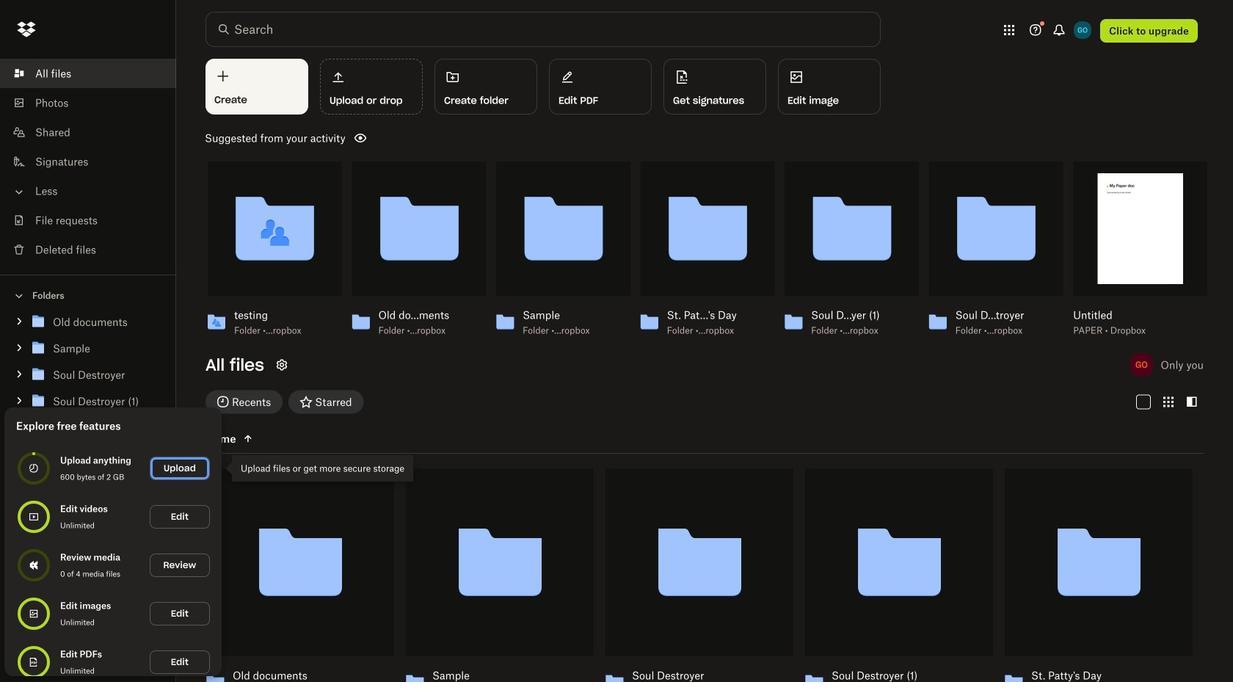 Task type: describe. For each thing, give the bounding box(es) containing it.
folder, sample row
[[400, 468, 594, 682]]

folder, st. patty's day row
[[1000, 468, 1193, 682]]

folder, old documents row
[[200, 468, 394, 682]]

less image
[[12, 185, 26, 199]]

dropbox image
[[12, 15, 41, 44]]



Task type: locate. For each thing, give the bounding box(es) containing it.
folder, soul destroyer row
[[600, 468, 794, 682]]

folder, soul destroyer (1) row
[[800, 468, 994, 682]]

group
[[0, 306, 176, 478]]

list item
[[0, 59, 176, 88]]

garyy orlando (you) image
[[1129, 352, 1155, 378]]

quota usage progress bar
[[16, 451, 51, 486], [16, 499, 51, 535], [16, 548, 51, 583], [16, 596, 51, 632], [15, 644, 38, 668], [16, 645, 51, 680]]

list
[[0, 50, 176, 275]]

menu
[[4, 408, 222, 682]]



Task type: vqa. For each thing, say whether or not it's contained in the screenshot.
the Dropbox IMAGE
yes



